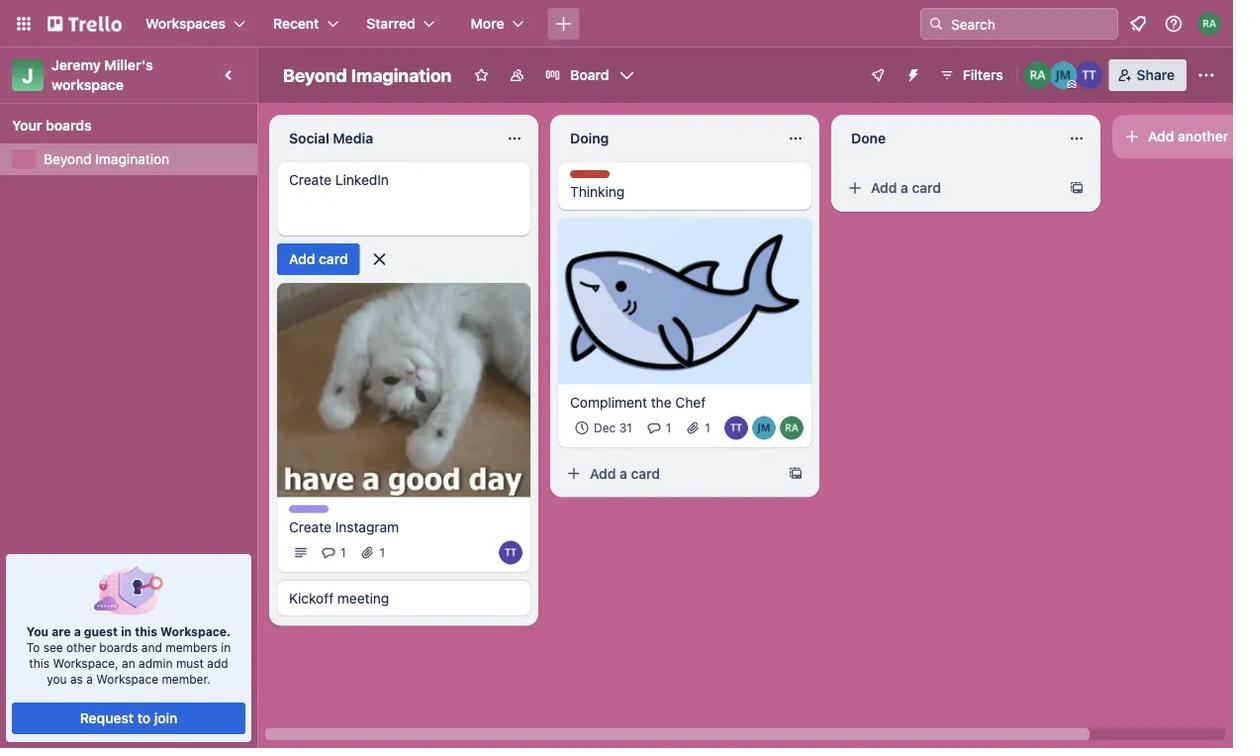 Task type: describe. For each thing, give the bounding box(es) containing it.
a down 31
[[620, 465, 627, 482]]

search image
[[928, 16, 944, 32]]

1 down "chef"
[[705, 421, 711, 435]]

create instagram link
[[289, 517, 519, 537]]

0 notifications image
[[1126, 12, 1150, 36]]

l
[[1232, 128, 1233, 145]]

a right are
[[74, 625, 81, 638]]

request to join
[[80, 710, 177, 727]]

filters
[[963, 67, 1003, 83]]

1 horizontal spatial terry turtle (terryturtle) image
[[725, 416, 748, 440]]

share button
[[1109, 59, 1187, 91]]

another
[[1178, 128, 1229, 145]]

share
[[1137, 67, 1175, 83]]

1 vertical spatial in
[[221, 640, 231, 654]]

Done text field
[[839, 123, 1057, 154]]

Dec 31 checkbox
[[570, 416, 638, 440]]

0 vertical spatial in
[[121, 625, 132, 638]]

thinking link
[[570, 182, 800, 202]]

compliment the chef link
[[570, 393, 800, 412]]

add a card button for done
[[839, 172, 1061, 204]]

color: bold red, title: "thoughts" element
[[570, 170, 625, 185]]

recent
[[273, 15, 319, 32]]

back to home image
[[48, 8, 122, 40]]

add a card for doing
[[590, 465, 660, 482]]

workspace navigation collapse icon image
[[216, 61, 244, 89]]

you
[[47, 672, 67, 686]]

create board or workspace image
[[554, 14, 574, 34]]

open information menu image
[[1164, 14, 1184, 34]]

1 vertical spatial beyond
[[44, 151, 92, 167]]

instagram
[[335, 519, 399, 535]]

1 vertical spatial this
[[29, 656, 50, 670]]

you are a guest in this workspace. to see other boards and members in this workspace, an admin must add you as a workspace member.
[[26, 625, 231, 686]]

0 horizontal spatial ruby anderson (rubyanderson7) image
[[780, 416, 804, 440]]

jeremy miller's workspace
[[51, 57, 157, 93]]

done
[[851, 130, 886, 146]]

thinking
[[570, 184, 625, 200]]

add card
[[289, 251, 348, 267]]

color: purple, title: none image
[[289, 505, 329, 513]]

compliment the chef
[[570, 394, 706, 411]]

cancel image
[[370, 249, 390, 269]]

add
[[207, 656, 228, 670]]

1 vertical spatial imagination
[[95, 151, 169, 167]]

board button
[[537, 59, 643, 91]]

add left another
[[1148, 128, 1174, 145]]

an
[[122, 656, 135, 670]]

social media
[[289, 130, 373, 146]]

1 down the instagram
[[380, 546, 385, 560]]

create instagram
[[289, 519, 399, 535]]

add a card for done
[[871, 180, 941, 196]]

as
[[70, 672, 83, 686]]

starred
[[367, 15, 415, 32]]

2 horizontal spatial terry turtle (terryturtle) image
[[1076, 61, 1103, 89]]

other
[[66, 640, 96, 654]]

card inside button
[[319, 251, 348, 267]]

create
[[289, 519, 332, 535]]

social
[[289, 130, 329, 146]]

workspace
[[51, 77, 124, 93]]

boards inside 'element'
[[46, 117, 92, 134]]

31
[[619, 421, 632, 435]]

kickoff meeting
[[289, 590, 389, 606]]

beyond inside text box
[[283, 64, 347, 86]]

imagination inside text box
[[351, 64, 452, 86]]

add left cancel image
[[289, 251, 315, 267]]

2 vertical spatial terry turtle (terryturtle) image
[[499, 541, 523, 565]]

see
[[43, 640, 63, 654]]

workspace visible image
[[509, 67, 525, 83]]

your
[[12, 117, 42, 134]]

1 down the
[[666, 421, 671, 435]]

thoughts
[[570, 171, 625, 185]]

show menu image
[[1197, 65, 1217, 85]]

more button
[[459, 8, 536, 40]]

request to join button
[[12, 703, 245, 734]]

dec 31
[[594, 421, 632, 435]]

add another l button
[[1113, 115, 1233, 158]]

0 horizontal spatial beyond imagination
[[44, 151, 169, 167]]

admin
[[139, 656, 173, 670]]

your boards
[[12, 117, 92, 134]]

j
[[22, 63, 33, 87]]

jeremy miller (jeremymiller198) image
[[1050, 61, 1078, 89]]

ruby anderson (rubyanderson7) image
[[1024, 61, 1052, 89]]

miller's
[[104, 57, 153, 73]]

a down done 'text box'
[[901, 180, 909, 196]]



Task type: locate. For each thing, give the bounding box(es) containing it.
workspaces button
[[134, 8, 257, 40]]

workspace
[[96, 672, 158, 686]]

thoughts thinking
[[570, 171, 625, 200]]

add card button
[[277, 244, 360, 275]]

must
[[176, 656, 204, 670]]

this down to
[[29, 656, 50, 670]]

imagination down starred dropdown button
[[351, 64, 452, 86]]

Search field
[[944, 9, 1118, 39]]

card for doing
[[631, 465, 660, 482]]

automation image
[[898, 59, 925, 87]]

more
[[471, 15, 504, 32]]

ruby anderson (rubyanderson7) image right jeremy miller (jeremymiller198) icon
[[780, 416, 804, 440]]

guest
[[84, 625, 118, 638]]

1 horizontal spatial beyond
[[283, 64, 347, 86]]

beyond down recent popup button
[[283, 64, 347, 86]]

recent button
[[261, 8, 351, 40]]

and
[[141, 640, 162, 654]]

jeremy miller (jeremymiller198) image
[[752, 416, 776, 440]]

meeting
[[337, 590, 389, 606]]

a right as
[[86, 672, 93, 686]]

1 vertical spatial ruby anderson (rubyanderson7) image
[[780, 416, 804, 440]]

1 horizontal spatial boards
[[99, 640, 138, 654]]

ruby anderson (rubyanderson7) image
[[1198, 12, 1221, 36], [780, 416, 804, 440]]

1 vertical spatial terry turtle (terryturtle) image
[[725, 416, 748, 440]]

workspace.
[[160, 625, 231, 638]]

terry turtle (terryturtle) image
[[1076, 61, 1103, 89], [725, 416, 748, 440], [499, 541, 523, 565]]

0 horizontal spatial this
[[29, 656, 50, 670]]

0 horizontal spatial imagination
[[95, 151, 169, 167]]

doing
[[570, 130, 609, 146]]

1 vertical spatial add a card button
[[558, 458, 780, 490]]

starred button
[[355, 8, 447, 40]]

in
[[121, 625, 132, 638], [221, 640, 231, 654]]

2 vertical spatial card
[[631, 465, 660, 482]]

beyond
[[283, 64, 347, 86], [44, 151, 92, 167]]

jeremy
[[51, 57, 101, 73]]

beyond imagination link
[[44, 149, 245, 169]]

a
[[901, 180, 909, 196], [620, 465, 627, 482], [74, 625, 81, 638], [86, 672, 93, 686]]

add down dec 31 checkbox at bottom
[[590, 465, 616, 482]]

1 horizontal spatial beyond imagination
[[283, 64, 452, 86]]

the
[[651, 394, 672, 411]]

member.
[[162, 672, 211, 686]]

0 horizontal spatial add a card
[[590, 465, 660, 482]]

1 horizontal spatial add a card button
[[839, 172, 1061, 204]]

create from template… image for done
[[1069, 180, 1085, 196]]

0 vertical spatial imagination
[[351, 64, 452, 86]]

this member is an admin of this board. image
[[1068, 80, 1077, 89]]

0 horizontal spatial beyond
[[44, 151, 92, 167]]

1 vertical spatial card
[[319, 251, 348, 267]]

beyond down your boards
[[44, 151, 92, 167]]

0 vertical spatial create from template… image
[[1069, 180, 1085, 196]]

add
[[1148, 128, 1174, 145], [871, 180, 897, 196], [289, 251, 315, 267], [590, 465, 616, 482]]

card down 31
[[631, 465, 660, 482]]

add a card
[[871, 180, 941, 196], [590, 465, 660, 482]]

add a card button down done 'text box'
[[839, 172, 1061, 204]]

0 horizontal spatial boards
[[46, 117, 92, 134]]

add a card down done
[[871, 180, 941, 196]]

boards
[[46, 117, 92, 134], [99, 640, 138, 654]]

1 horizontal spatial create from template… image
[[1069, 180, 1085, 196]]

compliment
[[570, 394, 647, 411]]

members
[[165, 640, 218, 654]]

create from template… image
[[1069, 180, 1085, 196], [788, 466, 804, 482]]

you
[[27, 625, 49, 638]]

0 vertical spatial card
[[912, 180, 941, 196]]

0 horizontal spatial add a card button
[[558, 458, 780, 490]]

imagination down your boards with 1 items 'element'
[[95, 151, 169, 167]]

1 horizontal spatial this
[[135, 625, 157, 638]]

card left cancel image
[[319, 251, 348, 267]]

in right guest
[[121, 625, 132, 638]]

add another l
[[1148, 128, 1233, 145]]

0 horizontal spatial card
[[319, 251, 348, 267]]

0 vertical spatial terry turtle (terryturtle) image
[[1076, 61, 1103, 89]]

this up and
[[135, 625, 157, 638]]

this
[[135, 625, 157, 638], [29, 656, 50, 670]]

create from template… image for doing
[[788, 466, 804, 482]]

card for done
[[912, 180, 941, 196]]

boards inside "you are a guest in this workspace. to see other boards and members in this workspace, an admin must add you as a workspace member."
[[99, 640, 138, 654]]

power ups image
[[870, 67, 886, 83]]

to
[[26, 640, 40, 654]]

card down done 'text box'
[[912, 180, 941, 196]]

workspaces
[[146, 15, 226, 32]]

0 vertical spatial boards
[[46, 117, 92, 134]]

join
[[154, 710, 177, 727]]

1
[[666, 421, 671, 435], [705, 421, 711, 435], [341, 546, 346, 560], [380, 546, 385, 560]]

board
[[571, 67, 609, 83]]

workspace,
[[53, 656, 119, 670]]

Enter a title for this card… text field
[[277, 162, 531, 236]]

media
[[333, 130, 373, 146]]

0 vertical spatial this
[[135, 625, 157, 638]]

0 vertical spatial beyond imagination
[[283, 64, 452, 86]]

0 vertical spatial add a card
[[871, 180, 941, 196]]

boards up an
[[99, 640, 138, 654]]

0 vertical spatial beyond
[[283, 64, 347, 86]]

1 horizontal spatial imagination
[[351, 64, 452, 86]]

add a card button
[[839, 172, 1061, 204], [558, 458, 780, 490]]

1 vertical spatial boards
[[99, 640, 138, 654]]

1 horizontal spatial add a card
[[871, 180, 941, 196]]

kickoff meeting link
[[289, 588, 519, 608]]

primary element
[[0, 0, 1233, 48]]

1 horizontal spatial in
[[221, 640, 231, 654]]

beyond imagination down your boards with 1 items 'element'
[[44, 151, 169, 167]]

0 vertical spatial ruby anderson (rubyanderson7) image
[[1198, 12, 1221, 36]]

dec
[[594, 421, 616, 435]]

add down done
[[871, 180, 897, 196]]

to
[[137, 710, 151, 727]]

0 horizontal spatial terry turtle (terryturtle) image
[[499, 541, 523, 565]]

1 vertical spatial add a card
[[590, 465, 660, 482]]

ruby anderson (rubyanderson7) image right open information menu image
[[1198, 12, 1221, 36]]

1 vertical spatial beyond imagination
[[44, 151, 169, 167]]

0 horizontal spatial create from template… image
[[788, 466, 804, 482]]

kickoff
[[289, 590, 334, 606]]

1 down create instagram
[[341, 546, 346, 560]]

0 horizontal spatial in
[[121, 625, 132, 638]]

2 horizontal spatial card
[[912, 180, 941, 196]]

add a card button down 31
[[558, 458, 780, 490]]

Board name text field
[[273, 59, 462, 91]]

beyond imagination inside text box
[[283, 64, 452, 86]]

beyond imagination
[[283, 64, 452, 86], [44, 151, 169, 167]]

0 vertical spatial add a card button
[[839, 172, 1061, 204]]

1 vertical spatial create from template… image
[[788, 466, 804, 482]]

1 horizontal spatial card
[[631, 465, 660, 482]]

are
[[52, 625, 71, 638]]

imagination
[[351, 64, 452, 86], [95, 151, 169, 167]]

filters button
[[933, 59, 1009, 91]]

card
[[912, 180, 941, 196], [319, 251, 348, 267], [631, 465, 660, 482]]

Doing text field
[[558, 123, 776, 154]]

Social Media text field
[[277, 123, 495, 154]]

star or unstar board image
[[474, 67, 489, 83]]

beyond imagination down "starred"
[[283, 64, 452, 86]]

add a card button for doing
[[558, 458, 780, 490]]

add a card down 31
[[590, 465, 660, 482]]

chef
[[675, 394, 706, 411]]

your boards with 1 items element
[[12, 114, 236, 138]]

1 horizontal spatial ruby anderson (rubyanderson7) image
[[1198, 12, 1221, 36]]

request
[[80, 710, 134, 727]]

in up the add
[[221, 640, 231, 654]]

boards right your
[[46, 117, 92, 134]]



Task type: vqa. For each thing, say whether or not it's contained in the screenshot.
sm image associated with Cover
no



